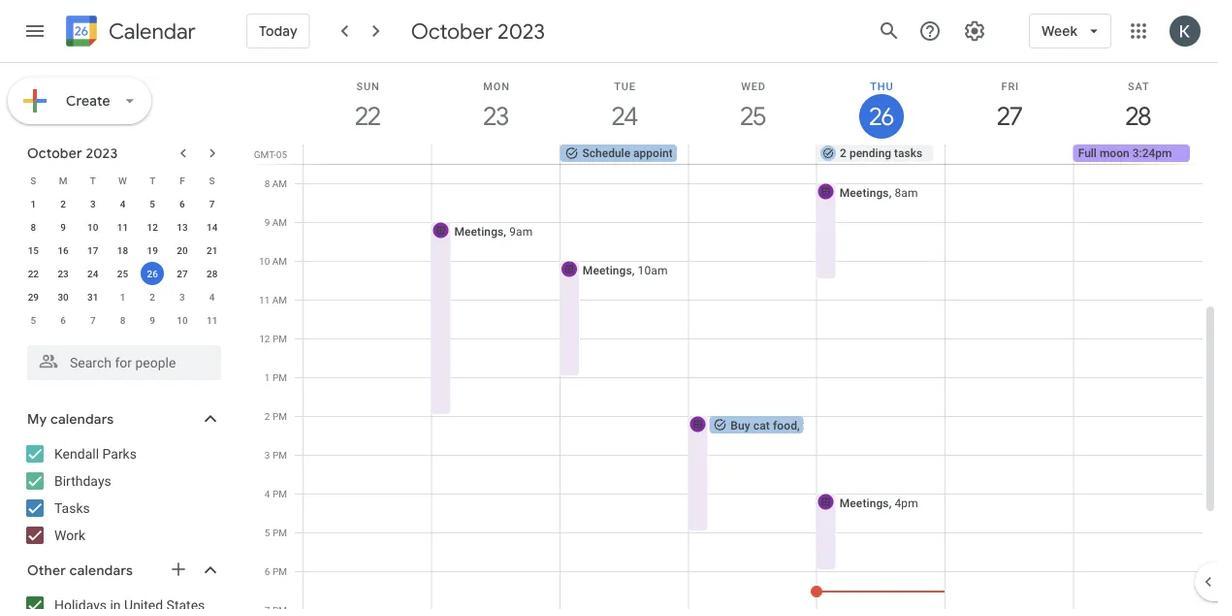 Task type: locate. For each thing, give the bounding box(es) containing it.
1 down 25 element
[[120, 291, 125, 303]]

wed 25
[[739, 80, 766, 132]]

0 vertical spatial calendars
[[50, 411, 114, 427]]

8 am
[[264, 177, 287, 189]]

1 horizontal spatial 28
[[1125, 100, 1150, 132]]

1 vertical spatial 10
[[259, 255, 270, 267]]

8 inside grid
[[264, 177, 270, 189]]

1 horizontal spatial 1
[[120, 291, 125, 303]]

sat 28
[[1125, 80, 1150, 132]]

11 down 10 am
[[259, 294, 270, 306]]

0 horizontal spatial 1
[[31, 198, 36, 209]]

wed
[[741, 80, 766, 92]]

2 vertical spatial 1
[[265, 371, 270, 383]]

25 inside wed 25
[[739, 100, 764, 132]]

1 vertical spatial 22
[[28, 268, 39, 279]]

create
[[66, 92, 110, 109]]

row group
[[18, 192, 227, 332]]

24 element
[[81, 262, 105, 285]]

meetings , 9am
[[454, 225, 533, 238]]

0 horizontal spatial october
[[27, 145, 82, 161]]

6 down f
[[179, 198, 185, 209]]

november 9 element
[[141, 308, 164, 332]]

11
[[117, 221, 128, 233], [259, 294, 270, 306], [207, 314, 218, 326]]

am
[[272, 177, 287, 189], [272, 216, 287, 228], [272, 255, 287, 267], [272, 294, 287, 306]]

work
[[54, 527, 85, 543]]

0 horizontal spatial 28
[[207, 268, 218, 279]]

6 pm from the top
[[272, 527, 287, 538]]

1 pm
[[265, 371, 287, 383]]

8 down november 1 element
[[120, 314, 125, 326]]

0 vertical spatial 7
[[209, 198, 215, 209]]

11 for the november 11 element at the left of page
[[207, 314, 218, 326]]

1 up '15' element
[[31, 198, 36, 209]]

10 for 10 element on the left of page
[[87, 221, 98, 233]]

17 element
[[81, 239, 105, 262]]

t
[[90, 175, 96, 186], [150, 175, 155, 186]]

2 inside 2 pending tasks button
[[840, 146, 847, 160]]

2 horizontal spatial 6
[[265, 565, 270, 577]]

calendars inside dropdown button
[[69, 562, 133, 579]]

7 pm from the top
[[272, 565, 287, 577]]

1 horizontal spatial 3
[[179, 291, 185, 303]]

schedule appointment button
[[560, 145, 700, 162]]

gmt-
[[254, 148, 276, 160]]

3
[[90, 198, 96, 209], [179, 291, 185, 303], [265, 449, 270, 461]]

2 inside november 2 "element"
[[150, 291, 155, 303]]

10 up 11 am
[[259, 255, 270, 267]]

am down 8 am
[[272, 216, 287, 228]]

mon
[[483, 80, 510, 92]]

28 down 21
[[207, 268, 218, 279]]

1 horizontal spatial 22
[[354, 100, 379, 132]]

15 element
[[22, 239, 45, 262]]

1 horizontal spatial 12
[[259, 333, 270, 344]]

, left 8am
[[889, 186, 892, 199]]

28 inside october 2023 grid
[[207, 268, 218, 279]]

None search field
[[0, 338, 241, 380]]

10 for 10 am
[[259, 255, 270, 267]]

2
[[840, 146, 847, 160], [60, 198, 66, 209], [150, 291, 155, 303], [265, 410, 270, 422]]

meetings left 9am
[[454, 225, 504, 238]]

25 inside october 2023 grid
[[117, 268, 128, 279]]

25 element
[[111, 262, 134, 285]]

0 vertical spatial 22
[[354, 100, 379, 132]]

6 down 5 pm
[[265, 565, 270, 577]]

4 for 4 pm
[[265, 488, 270, 499]]

2023
[[498, 17, 545, 45], [86, 145, 118, 161]]

2 horizontal spatial 11
[[259, 294, 270, 306]]

2 horizontal spatial 9
[[264, 216, 270, 228]]

5 for november 5 element
[[31, 314, 36, 326]]

1 vertical spatial 24
[[87, 268, 98, 279]]

0 vertical spatial 23
[[482, 100, 508, 132]]

25 down '18'
[[117, 268, 128, 279]]

october up mon
[[411, 17, 493, 45]]

4 pm
[[265, 488, 287, 499]]

settings menu image
[[963, 19, 986, 43]]

0 horizontal spatial 22
[[28, 268, 39, 279]]

4 pm from the top
[[272, 449, 287, 461]]

, left 9am
[[504, 225, 506, 238]]

3 up "4 pm"
[[265, 449, 270, 461]]

05
[[276, 148, 287, 160]]

1 vertical spatial 12
[[259, 333, 270, 344]]

s right f
[[209, 175, 215, 186]]

0 vertical spatial 25
[[739, 100, 764, 132]]

buy cat food , 2pm
[[731, 419, 826, 432]]

, for meetings , 9am
[[504, 225, 506, 238]]

15
[[28, 244, 39, 256]]

kendall parks
[[54, 446, 137, 462]]

1 vertical spatial 25
[[117, 268, 128, 279]]

0 vertical spatial 11
[[117, 221, 128, 233]]

3 inside grid
[[265, 449, 270, 461]]

27 down 20
[[177, 268, 188, 279]]

8
[[264, 177, 270, 189], [31, 221, 36, 233], [120, 314, 125, 326]]

4 for november 4 element
[[209, 291, 215, 303]]

2 vertical spatial 11
[[207, 314, 218, 326]]

5 down 29 "element"
[[31, 314, 36, 326]]

row containing 8
[[18, 215, 227, 239]]

am down 05
[[272, 177, 287, 189]]

17
[[87, 244, 98, 256]]

26 inside 26, today element
[[147, 268, 158, 279]]

23 element
[[51, 262, 75, 285]]

cell down "25" "link"
[[689, 145, 817, 164]]

row containing 22
[[18, 262, 227, 285]]

2 horizontal spatial 4
[[265, 488, 270, 499]]

1 vertical spatial calendars
[[69, 562, 133, 579]]

2 up november 9 element
[[150, 291, 155, 303]]

12
[[147, 221, 158, 233], [259, 333, 270, 344]]

9 for november 9 element
[[150, 314, 155, 326]]

21
[[207, 244, 218, 256]]

2 vertical spatial 5
[[265, 527, 270, 538]]

1 horizontal spatial 26
[[868, 101, 892, 131]]

10 down november 3 element
[[177, 314, 188, 326]]

1 vertical spatial 2023
[[86, 145, 118, 161]]

0 horizontal spatial 25
[[117, 268, 128, 279]]

meetings down pending
[[840, 186, 889, 199]]

1 horizontal spatial 5
[[150, 198, 155, 209]]

0 vertical spatial 4
[[120, 198, 125, 209]]

pm for 1 pm
[[272, 371, 287, 383]]

sat
[[1128, 80, 1150, 92]]

0 horizontal spatial t
[[90, 175, 96, 186]]

5 pm from the top
[[272, 488, 287, 499]]

w
[[118, 175, 127, 186]]

27
[[996, 100, 1021, 132], [177, 268, 188, 279]]

1 vertical spatial 5
[[31, 314, 36, 326]]

kendall
[[54, 446, 99, 462]]

s left m
[[30, 175, 36, 186]]

2 vertical spatial 8
[[120, 314, 125, 326]]

19
[[147, 244, 158, 256]]

october up m
[[27, 145, 82, 161]]

2 t from the left
[[150, 175, 155, 186]]

0 horizontal spatial 10
[[87, 221, 98, 233]]

9
[[264, 216, 270, 228], [60, 221, 66, 233], [150, 314, 155, 326]]

grid containing 22
[[248, 63, 1218, 609]]

meetings left 10am
[[583, 263, 632, 277]]

11 element
[[111, 215, 134, 239]]

1 vertical spatial 8
[[31, 221, 36, 233]]

full moon 3:24pm
[[1078, 146, 1172, 160]]

22 down sun
[[354, 100, 379, 132]]

s
[[30, 175, 36, 186], [209, 175, 215, 186]]

2 cell from the left
[[432, 145, 560, 164]]

5 up 12 element
[[150, 198, 155, 209]]

12 up 19
[[147, 221, 158, 233]]

0 horizontal spatial 6
[[60, 314, 66, 326]]

1 vertical spatial 6
[[60, 314, 66, 326]]

0 horizontal spatial 2023
[[86, 145, 118, 161]]

pm up 2 pm
[[272, 371, 287, 383]]

2 vertical spatial 3
[[265, 449, 270, 461]]

6 pm
[[265, 565, 287, 577]]

t right m
[[90, 175, 96, 186]]

1
[[31, 198, 36, 209], [120, 291, 125, 303], [265, 371, 270, 383]]

24 inside row
[[87, 268, 98, 279]]

1 horizontal spatial s
[[209, 175, 215, 186]]

25 link
[[731, 94, 775, 139]]

0 vertical spatial 1
[[31, 198, 36, 209]]

0 horizontal spatial 23
[[58, 268, 69, 279]]

27 link
[[988, 94, 1032, 139]]

28 down "sat"
[[1125, 100, 1150, 132]]

2 am from the top
[[272, 216, 287, 228]]

0 vertical spatial 28
[[1125, 100, 1150, 132]]

1 horizontal spatial october 2023
[[411, 17, 545, 45]]

1 am from the top
[[272, 177, 287, 189]]

2 horizontal spatial 8
[[264, 177, 270, 189]]

1 vertical spatial 28
[[207, 268, 218, 279]]

23 down mon
[[482, 100, 508, 132]]

1 horizontal spatial 6
[[179, 198, 185, 209]]

2 pm from the top
[[272, 371, 287, 383]]

28
[[1125, 100, 1150, 132], [207, 268, 218, 279]]

t left f
[[150, 175, 155, 186]]

0 horizontal spatial 11
[[117, 221, 128, 233]]

1 inside grid
[[265, 371, 270, 383]]

pm down "4 pm"
[[272, 527, 287, 538]]

8 up '15' element
[[31, 221, 36, 233]]

7 up the 14 element
[[209, 198, 215, 209]]

18
[[117, 244, 128, 256]]

24
[[611, 100, 636, 132], [87, 268, 98, 279]]

4 down 28 element
[[209, 291, 215, 303]]

calendars for other calendars
[[69, 562, 133, 579]]

row containing 1
[[18, 192, 227, 215]]

26 down 19
[[147, 268, 158, 279]]

0 vertical spatial 6
[[179, 198, 185, 209]]

5 inside grid
[[265, 527, 270, 538]]

2 horizontal spatial 3
[[265, 449, 270, 461]]

row containing 5
[[18, 308, 227, 332]]

3 inside november 3 element
[[179, 291, 185, 303]]

row containing schedule appointment
[[295, 145, 1218, 164]]

9 up 16 element
[[60, 221, 66, 233]]

november 8 element
[[111, 308, 134, 332]]

row
[[295, 145, 1218, 164], [18, 169, 227, 192], [18, 192, 227, 215], [18, 215, 227, 239], [18, 239, 227, 262], [18, 262, 227, 285], [18, 285, 227, 308], [18, 308, 227, 332]]

24 down tue
[[611, 100, 636, 132]]

october 2023 up mon
[[411, 17, 545, 45]]

row inside grid
[[295, 145, 1218, 164]]

sun 22
[[354, 80, 380, 132]]

calendars inside dropdown button
[[50, 411, 114, 427]]

meetings for meetings , 4pm
[[840, 496, 889, 510]]

1 horizontal spatial 23
[[482, 100, 508, 132]]

cell
[[304, 145, 432, 164], [432, 145, 560, 164], [689, 145, 817, 164], [945, 145, 1073, 164]]

0 horizontal spatial 12
[[147, 221, 158, 233]]

1 horizontal spatial 27
[[996, 100, 1021, 132]]

, left 2pm
[[797, 419, 800, 432]]

0 vertical spatial 12
[[147, 221, 158, 233]]

tue
[[614, 80, 636, 92]]

24 up 31
[[87, 268, 98, 279]]

week button
[[1029, 8, 1112, 54]]

1 t from the left
[[90, 175, 96, 186]]

cell down 23 link
[[432, 145, 560, 164]]

0 horizontal spatial 5
[[31, 314, 36, 326]]

12 pm
[[259, 333, 287, 344]]

11 up '18'
[[117, 221, 128, 233]]

meetings left 4pm
[[840, 496, 889, 510]]

27 down fri
[[996, 100, 1021, 132]]

1 s from the left
[[30, 175, 36, 186]]

11 down november 4 element
[[207, 314, 218, 326]]

today
[[259, 23, 298, 40]]

am for 10 am
[[272, 255, 287, 267]]

birthdays
[[54, 473, 111, 489]]

1 pm from the top
[[272, 333, 287, 344]]

row containing s
[[18, 169, 227, 192]]

2 s from the left
[[209, 175, 215, 186]]

2 horizontal spatial 10
[[259, 255, 270, 267]]

25 down wed
[[739, 100, 764, 132]]

4 inside grid
[[265, 488, 270, 499]]

26 down thu
[[868, 101, 892, 131]]

1 vertical spatial 3
[[179, 291, 185, 303]]

7 down 31 element
[[90, 314, 96, 326]]

3 down 27 element at the top of page
[[179, 291, 185, 303]]

1 vertical spatial 27
[[177, 268, 188, 279]]

28 inside grid
[[1125, 100, 1150, 132]]

1 horizontal spatial 9
[[150, 314, 155, 326]]

9 up 10 am
[[264, 216, 270, 228]]

4pm
[[895, 496, 918, 510]]

23 up 30 at top
[[58, 268, 69, 279]]

28 link
[[1116, 94, 1161, 139]]

1 vertical spatial 7
[[90, 314, 96, 326]]

7
[[209, 198, 215, 209], [90, 314, 96, 326]]

2 horizontal spatial 5
[[265, 527, 270, 538]]

22 inside october 2023 grid
[[28, 268, 39, 279]]

calendars
[[50, 411, 114, 427], [69, 562, 133, 579]]

10
[[87, 221, 98, 233], [259, 255, 270, 267], [177, 314, 188, 326]]

0 vertical spatial 8
[[264, 177, 270, 189]]

6
[[179, 198, 185, 209], [60, 314, 66, 326], [265, 565, 270, 577]]

22 up 29 in the left of the page
[[28, 268, 39, 279]]

30 element
[[51, 285, 75, 308]]

8 down gmt-
[[264, 177, 270, 189]]

1 horizontal spatial 24
[[611, 100, 636, 132]]

16 element
[[51, 239, 75, 262]]

11 for 11 am
[[259, 294, 270, 306]]

2 left pending
[[840, 146, 847, 160]]

3 am from the top
[[272, 255, 287, 267]]

8am
[[895, 186, 918, 199]]

8 for 8 am
[[264, 177, 270, 189]]

pm up 1 pm
[[272, 333, 287, 344]]

26
[[868, 101, 892, 131], [147, 268, 158, 279]]

0 vertical spatial 24
[[611, 100, 636, 132]]

1 horizontal spatial 2023
[[498, 17, 545, 45]]

pm up "4 pm"
[[272, 449, 287, 461]]

4 am from the top
[[272, 294, 287, 306]]

0 horizontal spatial 3
[[90, 198, 96, 209]]

5 inside november 5 element
[[31, 314, 36, 326]]

5 up the 6 pm
[[265, 527, 270, 538]]

1 horizontal spatial 10
[[177, 314, 188, 326]]

1 vertical spatial october 2023
[[27, 145, 118, 161]]

2023 up mon
[[498, 17, 545, 45]]

pm for 12 pm
[[272, 333, 287, 344]]

full
[[1078, 146, 1097, 160]]

6 for the november 6 element
[[60, 314, 66, 326]]

grid
[[248, 63, 1218, 609]]

3 up 10 element on the left of page
[[90, 198, 96, 209]]

11 am
[[259, 294, 287, 306]]

0 vertical spatial october 2023
[[411, 17, 545, 45]]

pm up 5 pm
[[272, 488, 287, 499]]

4 up 5 pm
[[265, 488, 270, 499]]

2023 down create at the left top
[[86, 145, 118, 161]]

0 vertical spatial 5
[[150, 198, 155, 209]]

2 down 1 pm
[[265, 410, 270, 422]]

pm for 4 pm
[[272, 488, 287, 499]]

1 horizontal spatial 4
[[209, 291, 215, 303]]

2 horizontal spatial 1
[[265, 371, 270, 383]]

pm
[[272, 333, 287, 344], [272, 371, 287, 383], [272, 410, 287, 422], [272, 449, 287, 461], [272, 488, 287, 499], [272, 527, 287, 538], [272, 565, 287, 577]]

6 inside grid
[[265, 565, 270, 577]]

pm down 5 pm
[[272, 565, 287, 577]]

1 vertical spatial 26
[[147, 268, 158, 279]]

cell down 27 link
[[945, 145, 1073, 164]]

9 inside grid
[[264, 216, 270, 228]]

1 horizontal spatial 8
[[120, 314, 125, 326]]

am down 9 am
[[272, 255, 287, 267]]

1 vertical spatial october
[[27, 145, 82, 161]]

27 inside grid
[[996, 100, 1021, 132]]

1 vertical spatial 1
[[120, 291, 125, 303]]

meetings , 8am
[[840, 186, 918, 199]]

1 horizontal spatial t
[[150, 175, 155, 186]]

3 pm from the top
[[272, 410, 287, 422]]

0 vertical spatial 26
[[868, 101, 892, 131]]

november 4 element
[[200, 285, 224, 308]]

1 vertical spatial 4
[[209, 291, 215, 303]]

calendars down the work
[[69, 562, 133, 579]]

cell down 22 "link"
[[304, 145, 432, 164]]

3 pm
[[265, 449, 287, 461]]

2 vertical spatial 6
[[265, 565, 270, 577]]

2 vertical spatial 10
[[177, 314, 188, 326]]

0 horizontal spatial 24
[[87, 268, 98, 279]]

12 down 11 am
[[259, 333, 270, 344]]

, for meetings , 4pm
[[889, 496, 892, 510]]

row containing 15
[[18, 239, 227, 262]]

1 horizontal spatial 11
[[207, 314, 218, 326]]

0 horizontal spatial s
[[30, 175, 36, 186]]

13 element
[[171, 215, 194, 239]]

november 5 element
[[22, 308, 45, 332]]

calendars up the kendall
[[50, 411, 114, 427]]

, left 4pm
[[889, 496, 892, 510]]

9 down november 2 "element"
[[150, 314, 155, 326]]

4 up 11 element at the top of page
[[120, 198, 125, 209]]

10 up 17
[[87, 221, 98, 233]]

12 inside grid
[[259, 333, 270, 344]]

12 inside october 2023 grid
[[147, 221, 158, 233]]

schedule
[[582, 146, 631, 160]]

0 horizontal spatial 26
[[147, 268, 158, 279]]

calendars for my calendars
[[50, 411, 114, 427]]

october 2023 up m
[[27, 145, 118, 161]]

2 for 2 pending tasks
[[840, 146, 847, 160]]

0 vertical spatial 10
[[87, 221, 98, 233]]

2 vertical spatial 4
[[265, 488, 270, 499]]

6 down 30 element
[[60, 314, 66, 326]]

4
[[120, 198, 125, 209], [209, 291, 215, 303], [265, 488, 270, 499]]

10 inside 'element'
[[177, 314, 188, 326]]

, left 10am
[[632, 263, 635, 277]]

1 horizontal spatial october
[[411, 17, 493, 45]]

meetings , 10am
[[583, 263, 668, 277]]

1 down 12 pm
[[265, 371, 270, 383]]

november 2 element
[[141, 285, 164, 308]]

10 inside grid
[[259, 255, 270, 267]]

pm down 1 pm
[[272, 410, 287, 422]]

buy
[[731, 419, 750, 432]]

am up 12 pm
[[272, 294, 287, 306]]

11 inside grid
[[259, 294, 270, 306]]



Task type: describe. For each thing, give the bounding box(es) containing it.
schedule appointment
[[582, 146, 700, 160]]

28 element
[[200, 262, 224, 285]]

october 2023 grid
[[18, 169, 227, 332]]

f
[[180, 175, 185, 186]]

14
[[207, 221, 218, 233]]

29
[[28, 291, 39, 303]]

main drawer image
[[23, 19, 47, 43]]

1 for november 1 element
[[120, 291, 125, 303]]

29 element
[[22, 285, 45, 308]]

18 element
[[111, 239, 134, 262]]

pm for 3 pm
[[272, 449, 287, 461]]

12 for 12 pm
[[259, 333, 270, 344]]

21 element
[[200, 239, 224, 262]]

2 pending tasks
[[840, 146, 923, 160]]

other
[[27, 562, 66, 579]]

11 for 11 element at the top of page
[[117, 221, 128, 233]]

9 am
[[264, 216, 287, 228]]

0 horizontal spatial 7
[[90, 314, 96, 326]]

fri
[[1001, 80, 1019, 92]]

9 for 9 am
[[264, 216, 270, 228]]

23 inside mon 23
[[482, 100, 508, 132]]

20 element
[[171, 239, 194, 262]]

1 vertical spatial 23
[[58, 268, 69, 279]]

calendar heading
[[105, 18, 196, 45]]

10am
[[638, 263, 668, 277]]

today button
[[246, 8, 310, 54]]

row containing 29
[[18, 285, 227, 308]]

14 element
[[200, 215, 224, 239]]

0 horizontal spatial 8
[[31, 221, 36, 233]]

meetings for meetings , 9am
[[454, 225, 504, 238]]

week
[[1042, 23, 1078, 40]]

13
[[177, 221, 188, 233]]

november 10 element
[[171, 308, 194, 332]]

0 horizontal spatial october 2023
[[27, 145, 118, 161]]

, for meetings , 10am
[[632, 263, 635, 277]]

sun
[[357, 80, 380, 92]]

november 3 element
[[171, 285, 194, 308]]

full moon 3:24pm button
[[1073, 145, 1190, 162]]

31
[[87, 291, 98, 303]]

my
[[27, 411, 47, 427]]

mon 23
[[482, 80, 510, 132]]

my calendars
[[27, 411, 114, 427]]

calendar element
[[62, 12, 196, 54]]

create button
[[8, 78, 151, 124]]

november 6 element
[[51, 308, 75, 332]]

22 element
[[22, 262, 45, 285]]

my calendars list
[[4, 438, 241, 551]]

0 vertical spatial 2023
[[498, 17, 545, 45]]

parks
[[102, 446, 137, 462]]

, for meetings , 8am
[[889, 186, 892, 199]]

food
[[773, 419, 797, 432]]

am for 11 am
[[272, 294, 287, 306]]

am for 8 am
[[272, 177, 287, 189]]

1 horizontal spatial 7
[[209, 198, 215, 209]]

calendar
[[109, 18, 196, 45]]

31 element
[[81, 285, 105, 308]]

pm for 5 pm
[[272, 527, 287, 538]]

thu 26
[[868, 80, 894, 131]]

19 element
[[141, 239, 164, 262]]

moon
[[1100, 146, 1130, 160]]

row group containing 1
[[18, 192, 227, 332]]

pending
[[850, 146, 891, 160]]

2 for 2 pm
[[265, 410, 270, 422]]

my calendars button
[[4, 403, 241, 435]]

24 inside grid
[[611, 100, 636, 132]]

3 for november 3 element
[[179, 291, 185, 303]]

tasks
[[894, 146, 923, 160]]

6 for 6 pm
[[265, 565, 270, 577]]

0 horizontal spatial 9
[[60, 221, 66, 233]]

other calendars
[[27, 562, 133, 579]]

3 cell from the left
[[689, 145, 817, 164]]

26 inside thu 26
[[868, 101, 892, 131]]

30
[[58, 291, 69, 303]]

pm for 2 pm
[[272, 410, 287, 422]]

tue 24
[[611, 80, 636, 132]]

2 down m
[[60, 198, 66, 209]]

4 cell from the left
[[945, 145, 1073, 164]]

cat
[[753, 419, 770, 432]]

24 link
[[602, 94, 647, 139]]

november 1 element
[[111, 285, 134, 308]]

meetings , 4pm
[[840, 496, 918, 510]]

23 link
[[474, 94, 519, 139]]

1 for 1 pm
[[265, 371, 270, 383]]

10 am
[[259, 255, 287, 267]]

1 cell from the left
[[304, 145, 432, 164]]

2 pm
[[265, 410, 287, 422]]

3:24pm
[[1133, 146, 1172, 160]]

5 for 5 pm
[[265, 527, 270, 538]]

2pm
[[803, 419, 826, 432]]

tasks
[[54, 500, 90, 516]]

am for 9 am
[[272, 216, 287, 228]]

26 cell
[[138, 262, 167, 285]]

8 for november 8 element on the left of the page
[[120, 314, 125, 326]]

3 for 3 pm
[[265, 449, 270, 461]]

2 pending tasks button
[[817, 145, 933, 162]]

meetings for meetings , 8am
[[840, 186, 889, 199]]

other calendars button
[[4, 555, 241, 586]]

m
[[59, 175, 67, 186]]

22 link
[[345, 94, 390, 139]]

9am
[[509, 225, 533, 238]]

2 for november 2 "element"
[[150, 291, 155, 303]]

Search for people text field
[[39, 345, 209, 380]]

10 element
[[81, 215, 105, 239]]

0 horizontal spatial 4
[[120, 198, 125, 209]]

27 element
[[171, 262, 194, 285]]

thu
[[870, 80, 894, 92]]

27 inside row
[[177, 268, 188, 279]]

0 vertical spatial october
[[411, 17, 493, 45]]

add other calendars image
[[169, 560, 188, 579]]

appointment
[[633, 146, 700, 160]]

10 for november 10 'element'
[[177, 314, 188, 326]]

meetings for meetings , 10am
[[583, 263, 632, 277]]

november 7 element
[[81, 308, 105, 332]]

november 11 element
[[200, 308, 224, 332]]

5 pm
[[265, 527, 287, 538]]

20
[[177, 244, 188, 256]]

26 link
[[859, 94, 904, 139]]

fri 27
[[996, 80, 1021, 132]]

16
[[58, 244, 69, 256]]

12 element
[[141, 215, 164, 239]]

26, today element
[[141, 262, 164, 285]]

12 for 12
[[147, 221, 158, 233]]

pm for 6 pm
[[272, 565, 287, 577]]

gmt-05
[[254, 148, 287, 160]]

22 inside sun 22
[[354, 100, 379, 132]]



Task type: vqa. For each thing, say whether or not it's contained in the screenshot.


